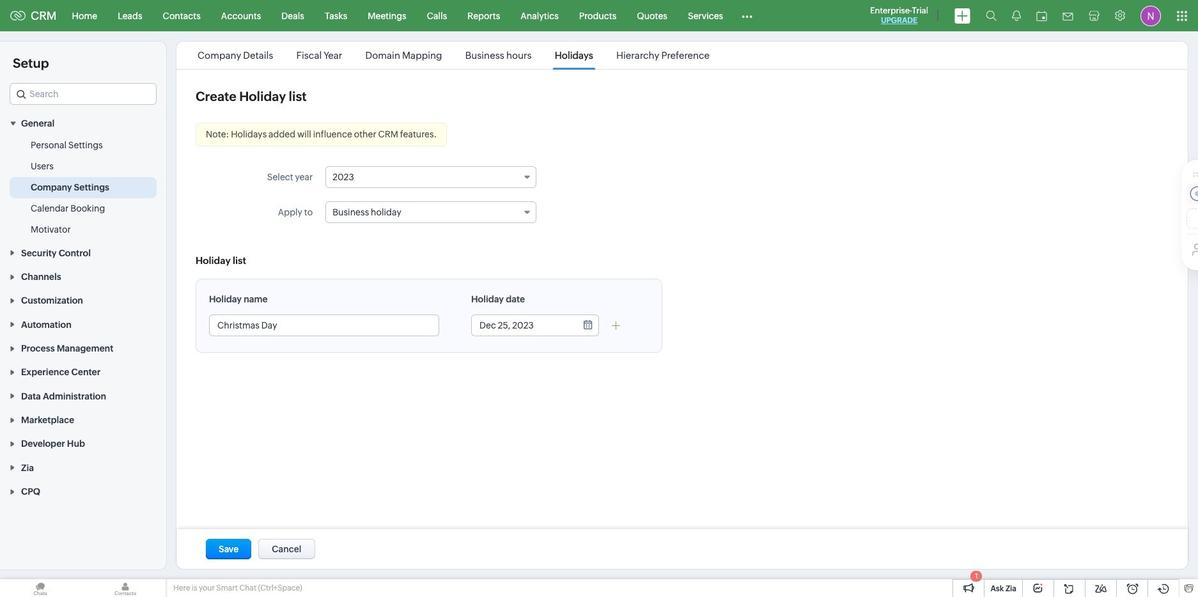 Task type: locate. For each thing, give the bounding box(es) containing it.
create menu element
[[947, 0, 979, 31]]

mails image
[[1063, 12, 1074, 20]]

MMM d, yyyy text field
[[472, 315, 574, 336]]

search element
[[979, 0, 1005, 31]]

cell
[[580, 441, 597, 458], [516, 461, 533, 478]]

region
[[0, 135, 166, 241]]

Holiday name text field
[[210, 315, 439, 336]]

grid
[[516, 441, 597, 478]]

0 vertical spatial cell
[[580, 441, 597, 458]]

mails element
[[1055, 1, 1082, 30]]

0 vertical spatial row
[[580, 441, 597, 458]]

1 horizontal spatial row
[[580, 441, 597, 458]]

1 vertical spatial cell
[[516, 461, 533, 478]]

row
[[580, 441, 597, 458], [516, 461, 533, 478]]

profile image
[[1141, 5, 1162, 26]]

list
[[186, 42, 722, 69]]

1 horizontal spatial cell
[[580, 441, 597, 458]]

0 horizontal spatial cell
[[516, 461, 533, 478]]

1 vertical spatial row
[[516, 461, 533, 478]]

profile element
[[1133, 0, 1169, 31]]

cell for 'row' to the left
[[516, 461, 533, 478]]

contacts image
[[85, 580, 166, 597]]



Task type: vqa. For each thing, say whether or not it's contained in the screenshot.
calendar icon
yes



Task type: describe. For each thing, give the bounding box(es) containing it.
signals element
[[1005, 0, 1029, 31]]

0 horizontal spatial row
[[516, 461, 533, 478]]

chats image
[[0, 580, 81, 597]]

cell for the top 'row'
[[580, 441, 597, 458]]

create menu image
[[955, 8, 971, 23]]

signals image
[[1013, 10, 1021, 21]]

search image
[[986, 10, 997, 21]]

calendar image
[[1037, 11, 1048, 21]]



